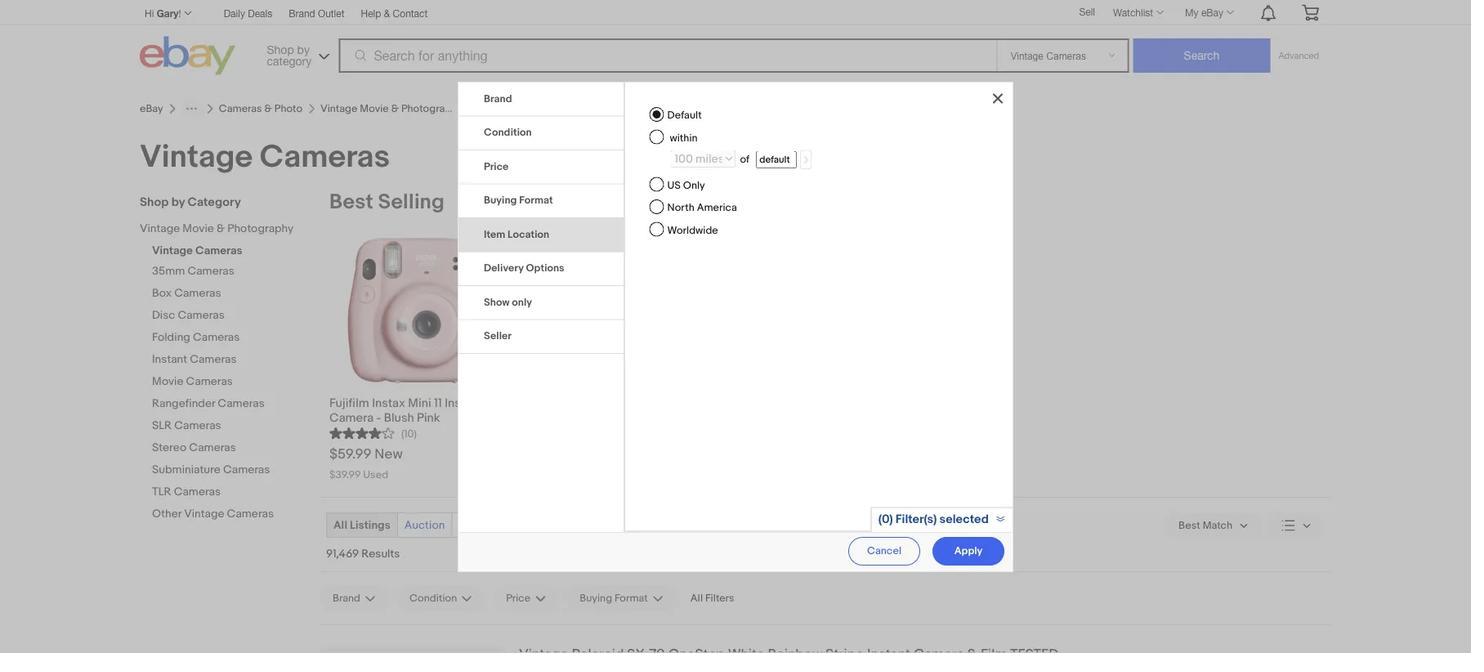 Task type: vqa. For each thing, say whether or not it's contained in the screenshot.
SLR Cameras link
yes



Task type: describe. For each thing, give the bounding box(es) containing it.
rangefinder
[[152, 397, 215, 411]]

of inside (0) filter(s) selected dialog
[[740, 153, 750, 166]]

- inside fujifilm instax square film - black, pack of 10 (16576532)
[[673, 396, 678, 411]]

brand for brand outlet
[[289, 7, 315, 19]]

35mm
[[152, 265, 185, 278]]

brand for brand
[[484, 92, 512, 105]]

my
[[1186, 7, 1199, 18]]

by
[[171, 195, 185, 210]]

advanced
[[1279, 50, 1320, 61]]

results
[[362, 547, 400, 561]]

cameras & photo link
[[219, 102, 303, 115]]

vintage movie & photography vintage cameras 35mm cameras box cameras disc cameras folding cameras instant cameras movie cameras rangefinder cameras slr cameras stereo cameras subminiature cameras tlr cameras other vintage cameras
[[140, 222, 294, 521]]

photography for vintage movie & photography
[[401, 102, 463, 115]]

america
[[697, 201, 737, 214]]

help
[[361, 7, 381, 19]]

condition
[[484, 126, 532, 139]]

slr
[[152, 419, 172, 433]]

price
[[484, 160, 509, 173]]

movie for vintage movie & photography
[[360, 102, 389, 115]]

instax for blush
[[372, 396, 406, 411]]

sell link
[[1072, 6, 1103, 17]]

buying
[[484, 194, 517, 207]]

cameras down slr cameras 'link' at the left
[[189, 441, 236, 455]]

selected
[[940, 512, 989, 527]]

account navigation
[[140, 0, 1332, 25]]

stereo
[[152, 441, 187, 455]]

all listings
[[334, 518, 391, 532]]

stereo cameras link
[[152, 441, 307, 457]]

fujifilm for black,
[[526, 396, 566, 411]]

2 vertical spatial movie
[[152, 375, 184, 389]]

instant inside fujifilm instax mini 11 instant camera - blush pink
[[445, 396, 483, 411]]

10
[[606, 411, 617, 426]]

rangefinder cameras link
[[152, 397, 307, 413]]

photography for vintage movie & photography vintage cameras 35mm cameras box cameras disc cameras folding cameras instant cameras movie cameras rangefinder cameras slr cameras stereo cameras subminiature cameras tlr cameras other vintage cameras
[[228, 222, 294, 236]]

best selling
[[330, 190, 445, 215]]

fujifilm for camera
[[330, 396, 369, 411]]

1 vertical spatial ebay
[[140, 102, 163, 115]]

daily deals
[[224, 7, 273, 19]]

cameras & photo
[[219, 102, 303, 115]]

worldwide
[[668, 224, 719, 237]]

selling
[[378, 190, 445, 215]]

ebay inside the account "navigation"
[[1202, 7, 1224, 18]]

apply button
[[933, 537, 1005, 566]]

11
[[434, 396, 442, 411]]

fujifilm instax mini 11 instant camera - blush pink
[[330, 396, 483, 426]]

within
[[670, 132, 698, 144]]

slr cameras link
[[152, 419, 307, 435]]

instant inside vintage movie & photography vintage cameras 35mm cameras box cameras disc cameras folding cameras instant cameras movie cameras rangefinder cameras slr cameras stereo cameras subminiature cameras tlr cameras other vintage cameras
[[152, 353, 187, 367]]

vintage up 35mm
[[152, 244, 193, 258]]

all for all filters
[[691, 592, 703, 605]]

show only
[[484, 296, 532, 309]]

delivery options
[[484, 262, 565, 275]]

all filters
[[691, 592, 735, 605]]

(0) filter(s) selected dialog
[[0, 0, 1472, 653]]

pink
[[417, 411, 441, 426]]

tlr cameras link
[[152, 485, 307, 501]]

best
[[330, 190, 374, 215]]

square
[[605, 396, 644, 411]]

0 vertical spatial vintage movie & photography link
[[321, 102, 463, 115]]

it
[[480, 518, 487, 532]]

cameras down box cameras link
[[178, 309, 225, 323]]

format
[[520, 194, 553, 207]]

subminiature cameras link
[[152, 463, 307, 479]]

shop
[[140, 195, 169, 210]]

(0) filter(s) selected
[[879, 512, 989, 527]]

help & contact link
[[361, 5, 428, 23]]

cameras down folding cameras link
[[190, 353, 237, 367]]

your shopping cart image
[[1302, 4, 1321, 21]]

sell
[[1080, 6, 1096, 17]]

(0) filter(s) selected button
[[871, 507, 1013, 532]]

help & contact
[[361, 7, 428, 19]]

buy it now link
[[452, 514, 520, 537]]

91,469
[[326, 547, 359, 561]]

used
[[363, 469, 389, 482]]

vintage movie & photography
[[321, 102, 463, 115]]

camera
[[330, 411, 374, 426]]

all listings link
[[327, 514, 397, 537]]

ebay link
[[140, 102, 163, 115]]

shop by category
[[140, 195, 241, 210]]

tlr
[[152, 485, 171, 499]]

(10) link
[[330, 426, 417, 440]]

cancel button
[[849, 537, 921, 566]]

my ebay link
[[1177, 2, 1242, 22]]

cameras up the 35mm cameras link
[[195, 244, 243, 258]]

- inside fujifilm instax mini 11 instant camera - blush pink
[[377, 411, 381, 426]]

cameras down the "instant cameras" 'link'
[[186, 375, 233, 389]]

cameras down disc cameras 'link'
[[193, 331, 240, 345]]

cameras down rangefinder
[[174, 419, 221, 433]]

cameras right "box"
[[174, 287, 221, 301]]

blush
[[384, 411, 414, 426]]

photo
[[275, 102, 303, 115]]

cameras up best
[[260, 138, 390, 176]]

location
[[508, 228, 550, 241]]

daily deals link
[[224, 5, 273, 23]]

folding
[[152, 331, 190, 345]]

show
[[484, 296, 510, 309]]

deals
[[248, 7, 273, 19]]

cameras left "photo"
[[219, 102, 262, 115]]

filters
[[706, 592, 735, 605]]

only
[[512, 296, 532, 309]]



Task type: locate. For each thing, give the bounding box(es) containing it.
cameras down the movie cameras link
[[218, 397, 265, 411]]

new
[[375, 446, 403, 463]]

movie cameras link
[[152, 375, 307, 390]]

1 horizontal spatial vintage movie & photography link
[[321, 102, 463, 115]]

instax
[[372, 396, 406, 411], [568, 396, 602, 411]]

cameras down stereo cameras link
[[223, 463, 270, 477]]

daily
[[224, 7, 245, 19]]

vintage down tlr cameras link on the left bottom of page
[[184, 507, 224, 521]]

0 vertical spatial movie
[[360, 102, 389, 115]]

$59.99 new $39.99 used
[[330, 446, 403, 482]]

instax inside fujifilm instax square film - black, pack of 10 (16576532)
[[568, 396, 602, 411]]

movie for vintage movie & photography vintage cameras 35mm cameras box cameras disc cameras folding cameras instant cameras movie cameras rangefinder cameras slr cameras stereo cameras subminiature cameras tlr cameras other vintage cameras
[[183, 222, 214, 236]]

folding cameras link
[[152, 331, 307, 346]]

fujifilm inside fujifilm instax mini 11 instant camera - blush pink
[[330, 396, 369, 411]]

1 vertical spatial photography
[[228, 222, 294, 236]]

0 vertical spatial of
[[740, 153, 750, 166]]

vintage
[[321, 102, 358, 115], [140, 138, 253, 176], [140, 222, 180, 236], [152, 244, 193, 258], [184, 507, 224, 521]]

instax left 10
[[568, 396, 602, 411]]

vintage up shop by category
[[140, 138, 253, 176]]

seller
[[484, 330, 512, 343]]

1 vertical spatial brand
[[484, 92, 512, 105]]

outlet
[[318, 7, 345, 19]]

of left 10
[[592, 411, 603, 426]]

0 vertical spatial brand
[[289, 7, 315, 19]]

instant cameras link
[[152, 353, 307, 368]]

1 vertical spatial instant
[[445, 396, 483, 411]]

0 vertical spatial all
[[334, 518, 348, 532]]

- left the blush
[[377, 411, 381, 426]]

1 horizontal spatial instant
[[445, 396, 483, 411]]

1 horizontal spatial of
[[740, 153, 750, 166]]

instax left mini
[[372, 396, 406, 411]]

ebay
[[1202, 7, 1224, 18], [140, 102, 163, 115]]

1 instax from the left
[[372, 396, 406, 411]]

all filters button
[[684, 586, 741, 611]]

2 instax from the left
[[568, 396, 602, 411]]

brand up condition at the top of the page
[[484, 92, 512, 105]]

buy
[[459, 518, 478, 532]]

0 vertical spatial photography
[[401, 102, 463, 115]]

instant
[[152, 353, 187, 367], [445, 396, 483, 411]]

disc cameras link
[[152, 309, 307, 324]]

cancel
[[868, 545, 902, 558]]

tab list inside (0) filter(s) selected dialog
[[459, 83, 624, 354]]

0 vertical spatial ebay
[[1202, 7, 1224, 18]]

cameras up box cameras link
[[188, 265, 234, 278]]

$59.99
[[330, 446, 372, 463]]

$39.99
[[330, 469, 361, 482]]

all up 91,469
[[334, 518, 348, 532]]

options
[[526, 262, 565, 275]]

pack
[[562, 411, 589, 426]]

listings
[[350, 518, 391, 532]]

4.1 out of 5 stars image
[[330, 426, 395, 440]]

photography
[[401, 102, 463, 115], [228, 222, 294, 236]]

0 horizontal spatial instant
[[152, 353, 187, 367]]

all inside button
[[691, 592, 703, 605]]

1 vertical spatial movie
[[183, 222, 214, 236]]

of inside fujifilm instax square film - black, pack of 10 (16576532)
[[592, 411, 603, 426]]

brand inside (0) filter(s) selected dialog
[[484, 92, 512, 105]]

0 horizontal spatial all
[[334, 518, 348, 532]]

0 vertical spatial instant
[[152, 353, 187, 367]]

watchlist link
[[1105, 2, 1172, 22]]

all for all listings
[[334, 518, 348, 532]]

black,
[[526, 411, 560, 426]]

fujifilm instax mini 11 instant camera - blush pink link
[[330, 392, 493, 426]]

fujifilm instax mini 11 instant camera - blush pink image
[[330, 229, 493, 392]]

brand outlet
[[289, 7, 345, 19]]

& inside vintage movie & photography vintage cameras 35mm cameras box cameras disc cameras folding cameras instant cameras movie cameras rangefinder cameras slr cameras stereo cameras subminiature cameras tlr cameras other vintage cameras
[[217, 222, 225, 236]]

item
[[484, 228, 506, 241]]

1 horizontal spatial all
[[691, 592, 703, 605]]

0 horizontal spatial photography
[[228, 222, 294, 236]]

(10)
[[402, 428, 417, 440]]

None submit
[[1134, 38, 1271, 73]]

vintage for vintage movie & photography vintage cameras 35mm cameras box cameras disc cameras folding cameras instant cameras movie cameras rangefinder cameras slr cameras stereo cameras subminiature cameras tlr cameras other vintage cameras
[[140, 222, 180, 236]]

91,469 results
[[326, 547, 400, 561]]

item location
[[484, 228, 550, 241]]

fujifilm left 10
[[526, 396, 566, 411]]

fujifilm inside fujifilm instax square film - black, pack of 10 (16576532)
[[526, 396, 566, 411]]

1 vertical spatial all
[[691, 592, 703, 605]]

fujifilm up 4.1 out of 5 stars image
[[330, 396, 369, 411]]

vintage for vintage cameras
[[140, 138, 253, 176]]

photography inside vintage movie & photography vintage cameras 35mm cameras box cameras disc cameras folding cameras instant cameras movie cameras rangefinder cameras slr cameras stereo cameras subminiature cameras tlr cameras other vintage cameras
[[228, 222, 294, 236]]

0 horizontal spatial of
[[592, 411, 603, 426]]

vintage right "photo"
[[321, 102, 358, 115]]

(16576532)
[[620, 411, 678, 426]]

box
[[152, 287, 172, 301]]

instant down folding
[[152, 353, 187, 367]]

my ebay
[[1186, 7, 1224, 18]]

cameras down subminiature
[[174, 485, 221, 499]]

north
[[668, 201, 695, 214]]

& inside the account "navigation"
[[384, 7, 390, 19]]

tab list containing brand
[[459, 83, 624, 354]]

vintage down 'shop'
[[140, 222, 180, 236]]

2 fujifilm from the left
[[526, 396, 566, 411]]

delivery
[[484, 262, 524, 275]]

default
[[668, 109, 702, 122]]

Zip code text field
[[757, 151, 797, 169]]

buying format
[[484, 194, 553, 207]]

auction link
[[398, 514, 452, 537]]

banner containing sell
[[140, 0, 1332, 79]]

subminiature
[[152, 463, 221, 477]]

auction
[[405, 518, 445, 532]]

us only
[[668, 179, 705, 192]]

brand inside the account "navigation"
[[289, 7, 315, 19]]

cameras
[[219, 102, 262, 115], [260, 138, 390, 176], [195, 244, 243, 258], [188, 265, 234, 278], [174, 287, 221, 301], [178, 309, 225, 323], [193, 331, 240, 345], [190, 353, 237, 367], [186, 375, 233, 389], [218, 397, 265, 411], [174, 419, 221, 433], [189, 441, 236, 455], [223, 463, 270, 477], [174, 485, 221, 499], [227, 507, 274, 521]]

1 horizontal spatial fujifilm
[[526, 396, 566, 411]]

0 horizontal spatial -
[[377, 411, 381, 426]]

vintage for vintage movie & photography
[[321, 102, 358, 115]]

0 horizontal spatial fujifilm
[[330, 396, 369, 411]]

0 horizontal spatial brand
[[289, 7, 315, 19]]

instax for of
[[568, 396, 602, 411]]

box cameras link
[[152, 287, 307, 302]]

of
[[740, 153, 750, 166], [592, 411, 603, 426]]

banner
[[140, 0, 1332, 79]]

north america
[[668, 201, 737, 214]]

fujifilm
[[330, 396, 369, 411], [526, 396, 566, 411]]

instant right 11
[[445, 396, 483, 411]]

1 fujifilm from the left
[[330, 396, 369, 411]]

&
[[384, 7, 390, 19], [265, 102, 272, 115], [391, 102, 399, 115], [217, 222, 225, 236]]

0 horizontal spatial ebay
[[140, 102, 163, 115]]

of left zip code text field
[[740, 153, 750, 166]]

only
[[683, 179, 705, 192]]

vintage cameras
[[140, 138, 390, 176]]

cameras down tlr cameras link on the left bottom of page
[[227, 507, 274, 521]]

fujifilm instax square film - black, pack of 10 (16576532) image
[[526, 229, 689, 392]]

1 horizontal spatial -
[[673, 396, 678, 411]]

0 horizontal spatial instax
[[372, 396, 406, 411]]

filter(s)
[[896, 512, 937, 527]]

mini
[[408, 396, 431, 411]]

apply
[[955, 545, 983, 558]]

- right "film"
[[673, 396, 678, 411]]

vintage movie & photography link
[[321, 102, 463, 115], [140, 222, 295, 238]]

disc
[[152, 309, 175, 323]]

0 horizontal spatial vintage movie & photography link
[[140, 222, 295, 238]]

1 horizontal spatial instax
[[568, 396, 602, 411]]

1 horizontal spatial brand
[[484, 92, 512, 105]]

brand left outlet
[[289, 7, 315, 19]]

fujifilm instax square film - black, pack of 10 (16576532)
[[526, 396, 678, 426]]

tab list
[[459, 83, 624, 354]]

1 vertical spatial of
[[592, 411, 603, 426]]

1 horizontal spatial ebay
[[1202, 7, 1224, 18]]

instax inside fujifilm instax mini 11 instant camera - blush pink
[[372, 396, 406, 411]]

us
[[668, 179, 681, 192]]

all
[[334, 518, 348, 532], [691, 592, 703, 605]]

1 horizontal spatial photography
[[401, 102, 463, 115]]

1 vertical spatial vintage movie & photography link
[[140, 222, 295, 238]]

watchlist
[[1114, 7, 1154, 18]]

category
[[188, 195, 241, 210]]

35mm cameras link
[[152, 265, 307, 280]]

all left filters
[[691, 592, 703, 605]]



